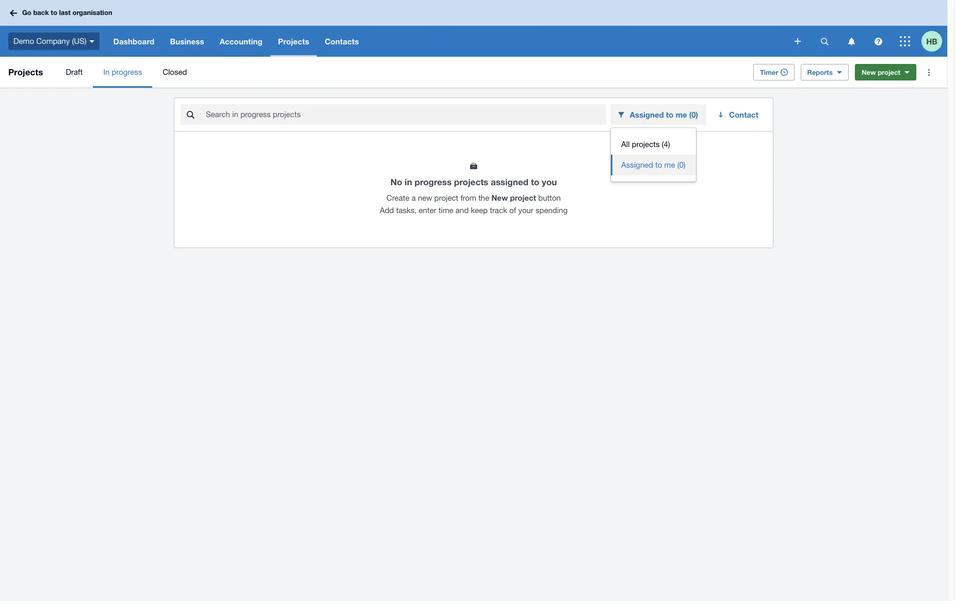 Task type: vqa. For each thing, say whether or not it's contained in the screenshot.
CONTACT Popup Button
yes



Task type: locate. For each thing, give the bounding box(es) containing it.
draft link
[[55, 57, 93, 88]]

(0)
[[690, 110, 698, 119], [678, 161, 686, 169]]

1 horizontal spatial new
[[862, 68, 876, 76]]

to
[[51, 8, 57, 17], [666, 110, 674, 119], [656, 161, 663, 169], [531, 177, 540, 187]]

1 horizontal spatial project
[[510, 193, 536, 202]]

0 vertical spatial (0)
[[690, 110, 698, 119]]

no
[[391, 177, 402, 187]]

banner containing hb
[[0, 0, 948, 57]]

me down (4) in the top right of the page
[[665, 161, 675, 169]]

to inside popup button
[[666, 110, 674, 119]]

contact
[[729, 110, 759, 119]]

keep
[[471, 206, 488, 215]]

navigation
[[106, 26, 788, 57]]

progress
[[112, 68, 142, 76], [415, 177, 452, 187]]

1 horizontal spatial projects
[[278, 37, 309, 46]]

0 vertical spatial assigned to me (0)
[[630, 110, 698, 119]]

svg image
[[10, 10, 17, 16], [900, 36, 911, 46], [821, 37, 829, 45], [875, 37, 882, 45]]

assigned
[[491, 177, 529, 187]]

1 vertical spatial assigned to me (0)
[[621, 161, 686, 169]]

projects inside dropdown button
[[278, 37, 309, 46]]

assigned to me (0) up (4) in the top right of the page
[[630, 110, 698, 119]]

svg image left go
[[10, 10, 17, 16]]

all projects (4) button
[[611, 134, 696, 155]]

(0) inside popup button
[[690, 110, 698, 119]]

(0) down all projects (4) button
[[678, 161, 686, 169]]

(0) left contact popup button
[[690, 110, 698, 119]]

demo company (us)
[[13, 37, 87, 45]]

company
[[36, 37, 70, 45]]

me up all projects (4) button
[[676, 110, 687, 119]]

timer button
[[754, 64, 795, 81]]

1 vertical spatial (0)
[[678, 161, 686, 169]]

new right reports "popup button"
[[862, 68, 876, 76]]

assigned to me (0) inside popup button
[[630, 110, 698, 119]]

me inside popup button
[[676, 110, 687, 119]]

navigation containing dashboard
[[106, 26, 788, 57]]

you
[[542, 177, 557, 187]]

new up track
[[492, 193, 508, 202]]

spending
[[536, 206, 568, 215]]

a
[[412, 194, 416, 202]]

me for assigned to me (0) popup button
[[676, 110, 687, 119]]

me for assigned to me (0) button on the top right of the page
[[665, 161, 675, 169]]

timer
[[760, 68, 779, 76]]

0 vertical spatial me
[[676, 110, 687, 119]]

business
[[170, 37, 204, 46]]

0 horizontal spatial project
[[435, 194, 458, 202]]

list box
[[611, 128, 696, 182]]

assigned to me (0) for assigned to me (0) button on the top right of the page
[[621, 161, 686, 169]]

project up the time
[[435, 194, 458, 202]]

projects down demo
[[8, 67, 43, 77]]

(0) for assigned to me (0) popup button
[[690, 110, 698, 119]]

1 horizontal spatial (0)
[[690, 110, 698, 119]]

0 horizontal spatial progress
[[112, 68, 142, 76]]

0 horizontal spatial (0)
[[678, 161, 686, 169]]

me
[[676, 110, 687, 119], [665, 161, 675, 169]]

0 horizontal spatial me
[[665, 161, 675, 169]]

assigned to me (0) button
[[610, 104, 707, 125]]

0 horizontal spatial svg image
[[89, 40, 94, 43]]

0 horizontal spatial new
[[492, 193, 508, 202]]

1 vertical spatial me
[[665, 161, 675, 169]]

0 horizontal spatial projects
[[8, 67, 43, 77]]

svg image inside go back to last organisation link
[[10, 10, 17, 16]]

group
[[611, 128, 696, 182]]

project inside popup button
[[878, 68, 901, 76]]

new project button
[[855, 64, 917, 81]]

in progress link
[[93, 57, 152, 88]]

assigned
[[630, 110, 664, 119], [621, 161, 653, 169]]

assigned down all projects (4)
[[621, 161, 653, 169]]

1 horizontal spatial me
[[676, 110, 687, 119]]

svg image inside demo company (us) popup button
[[89, 40, 94, 43]]

assigned for assigned to me (0) button on the top right of the page
[[621, 161, 653, 169]]

progress up new
[[415, 177, 452, 187]]

assigned to me (0) inside button
[[621, 161, 686, 169]]

to down all projects (4) button
[[656, 161, 663, 169]]

1 horizontal spatial projects
[[632, 140, 660, 149]]

1 vertical spatial projects
[[8, 67, 43, 77]]

assigned to me (0) down all projects (4) button
[[621, 161, 686, 169]]

closed link
[[152, 57, 197, 88]]

1 vertical spatial progress
[[415, 177, 452, 187]]

0 vertical spatial new
[[862, 68, 876, 76]]

all
[[621, 140, 630, 149]]

assigned to me (0) for assigned to me (0) popup button
[[630, 110, 698, 119]]

hb button
[[922, 26, 948, 57]]

and
[[456, 206, 469, 215]]

1 vertical spatial new
[[492, 193, 508, 202]]

to up (4) in the top right of the page
[[666, 110, 674, 119]]

banner
[[0, 0, 948, 57]]

project
[[878, 68, 901, 76], [510, 193, 536, 202], [435, 194, 458, 202]]

1 vertical spatial projects
[[454, 177, 489, 187]]

me inside button
[[665, 161, 675, 169]]

projects up from
[[454, 177, 489, 187]]

no in progress projects assigned to you
[[391, 177, 557, 187]]

0 vertical spatial progress
[[112, 68, 142, 76]]

projects left contacts dropdown button
[[278, 37, 309, 46]]

projects left (4) in the top right of the page
[[632, 140, 660, 149]]

reports button
[[801, 64, 849, 81]]

(4)
[[662, 140, 670, 149]]

2 horizontal spatial project
[[878, 68, 901, 76]]

project up your
[[510, 193, 536, 202]]

from
[[461, 194, 476, 202]]

dashboard
[[113, 37, 155, 46]]

projects button
[[270, 26, 317, 57]]

more options image
[[919, 62, 939, 83]]

assigned inside popup button
[[630, 110, 664, 119]]

new
[[418, 194, 432, 202]]

assigned to me (0) button
[[611, 155, 696, 176]]

svg image
[[848, 37, 855, 45], [795, 38, 801, 44], [89, 40, 94, 43]]

new
[[862, 68, 876, 76], [492, 193, 508, 202]]

create a new project from the new project button add tasks, enter time and keep track of your spending
[[380, 193, 568, 215]]

1 horizontal spatial progress
[[415, 177, 452, 187]]

assigned to me (0)
[[630, 110, 698, 119], [621, 161, 686, 169]]

track
[[490, 206, 507, 215]]

1 vertical spatial assigned
[[621, 161, 653, 169]]

all projects (4)
[[621, 140, 670, 149]]

to left "last" in the top of the page
[[51, 8, 57, 17]]

assigned inside button
[[621, 161, 653, 169]]

create
[[387, 194, 410, 202]]

project left more options image
[[878, 68, 901, 76]]

contacts
[[325, 37, 359, 46]]

demo company (us) button
[[0, 26, 106, 57]]

time
[[439, 206, 454, 215]]

0 vertical spatial projects
[[278, 37, 309, 46]]

0 vertical spatial assigned
[[630, 110, 664, 119]]

to left you
[[531, 177, 540, 187]]

projects
[[632, 140, 660, 149], [454, 177, 489, 187]]

0 vertical spatial projects
[[632, 140, 660, 149]]

projects
[[278, 37, 309, 46], [8, 67, 43, 77]]

reports
[[808, 68, 833, 76]]

(0) inside button
[[678, 161, 686, 169]]

new inside create a new project from the new project button add tasks, enter time and keep track of your spending
[[492, 193, 508, 202]]

progress right in
[[112, 68, 142, 76]]

assigned up all projects (4)
[[630, 110, 664, 119]]

group containing all projects (4)
[[611, 128, 696, 182]]

svg image up reports "popup button"
[[821, 37, 829, 45]]



Task type: describe. For each thing, give the bounding box(es) containing it.
svg image left the hb
[[900, 36, 911, 46]]

navigation inside banner
[[106, 26, 788, 57]]

accounting button
[[212, 26, 270, 57]]

contact button
[[711, 104, 767, 125]]

assigned for assigned to me (0) popup button
[[630, 110, 664, 119]]

accounting
[[220, 37, 263, 46]]

in
[[103, 68, 110, 76]]

to inside banner
[[51, 8, 57, 17]]

demo
[[13, 37, 34, 45]]

contacts button
[[317, 26, 367, 57]]

add
[[380, 206, 394, 215]]

closed
[[163, 68, 187, 76]]

tasks,
[[396, 206, 417, 215]]

your
[[518, 206, 534, 215]]

svg image up 'new project'
[[875, 37, 882, 45]]

2 horizontal spatial svg image
[[848, 37, 855, 45]]

list box containing all projects (4)
[[611, 128, 696, 182]]

(us)
[[72, 37, 87, 45]]

organisation
[[73, 8, 112, 17]]

of
[[510, 206, 516, 215]]

Search in progress projects search field
[[205, 105, 606, 124]]

in progress
[[103, 68, 142, 76]]

projects inside button
[[632, 140, 660, 149]]

button
[[539, 194, 561, 202]]

business button
[[162, 26, 212, 57]]

1 horizontal spatial svg image
[[795, 38, 801, 44]]

new inside new project popup button
[[862, 68, 876, 76]]

go back to last organisation
[[22, 8, 112, 17]]

(0) for assigned to me (0) button on the top right of the page
[[678, 161, 686, 169]]

new project
[[862, 68, 901, 76]]

back
[[33, 8, 49, 17]]

enter
[[419, 206, 437, 215]]

go
[[22, 8, 31, 17]]

dashboard link
[[106, 26, 162, 57]]

the
[[479, 194, 489, 202]]

go back to last organisation link
[[6, 4, 119, 22]]

to inside button
[[656, 161, 663, 169]]

in
[[405, 177, 412, 187]]

last
[[59, 8, 71, 17]]

draft
[[66, 68, 83, 76]]

0 horizontal spatial projects
[[454, 177, 489, 187]]

hb
[[927, 36, 938, 46]]



